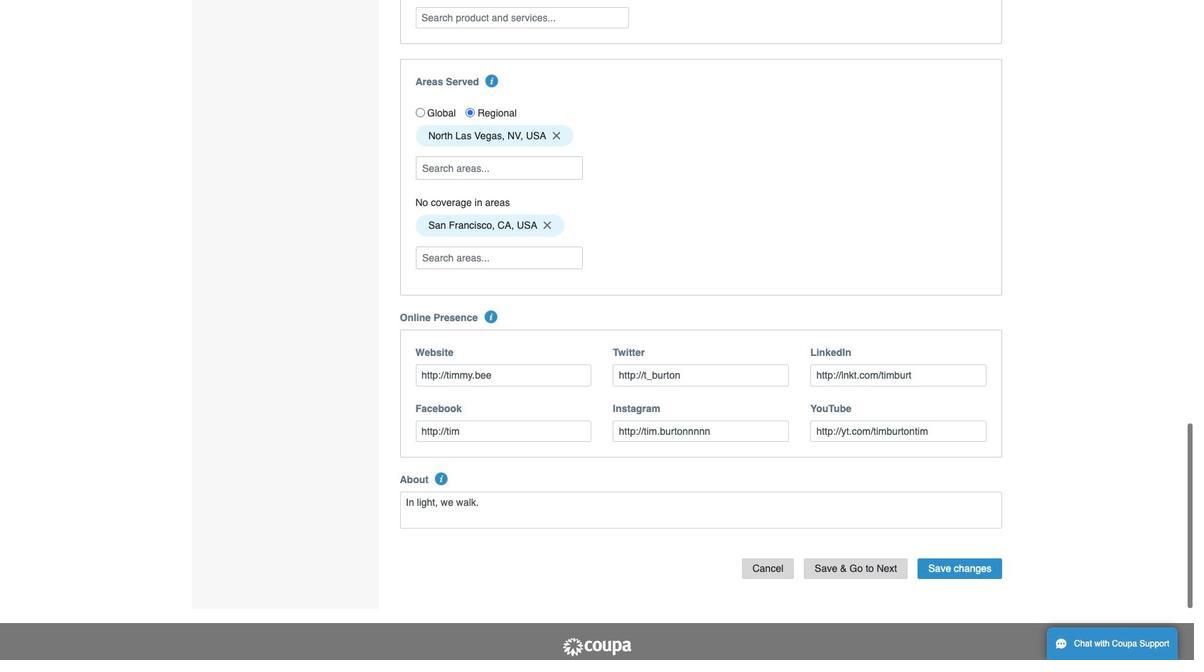 Task type: locate. For each thing, give the bounding box(es) containing it.
1 option from the top
[[415, 125, 573, 147]]

selected areas list box for search areas... text field
[[410, 121, 991, 150]]

selected areas list box
[[410, 121, 991, 150], [410, 211, 991, 240]]

option up search areas... text field
[[415, 125, 573, 147]]

1 vertical spatial additional information image
[[435, 473, 448, 486]]

option for search areas... text box on the top
[[415, 215, 564, 236]]

option
[[415, 125, 573, 147], [415, 215, 564, 236]]

additional information image
[[484, 311, 497, 324], [435, 473, 448, 486]]

option up search areas... text box on the top
[[415, 215, 564, 236]]

None text field
[[415, 365, 592, 386], [810, 365, 987, 386], [613, 421, 789, 442], [400, 492, 1002, 529], [415, 365, 592, 386], [810, 365, 987, 386], [613, 421, 789, 442], [400, 492, 1002, 529]]

2 selected areas list box from the top
[[410, 211, 991, 240]]

option for search areas... text field
[[415, 125, 573, 147]]

2 option from the top
[[415, 215, 564, 236]]

Search areas... text field
[[417, 157, 581, 179]]

1 vertical spatial selected areas list box
[[410, 211, 991, 240]]

None text field
[[613, 365, 789, 386], [415, 421, 592, 442], [810, 421, 987, 442], [613, 365, 789, 386], [415, 421, 592, 442], [810, 421, 987, 442]]

0 horizontal spatial additional information image
[[435, 473, 448, 486]]

None radio
[[466, 108, 475, 117]]

Search product and services... field
[[415, 7, 629, 29]]

0 vertical spatial selected areas list box
[[410, 121, 991, 150]]

None radio
[[415, 108, 425, 117]]

coupa supplier portal image
[[561, 637, 633, 658]]

0 vertical spatial option
[[415, 125, 573, 147]]

1 selected areas list box from the top
[[410, 121, 991, 150]]

1 horizontal spatial additional information image
[[484, 311, 497, 324]]

1 vertical spatial option
[[415, 215, 564, 236]]



Task type: describe. For each thing, give the bounding box(es) containing it.
selected areas list box for search areas... text box on the top
[[410, 211, 991, 240]]

0 vertical spatial additional information image
[[484, 311, 497, 324]]

additional information image
[[486, 75, 498, 88]]

Search areas... text field
[[417, 247, 581, 269]]



Task type: vqa. For each thing, say whether or not it's contained in the screenshot.
Sibanye associated with at
no



